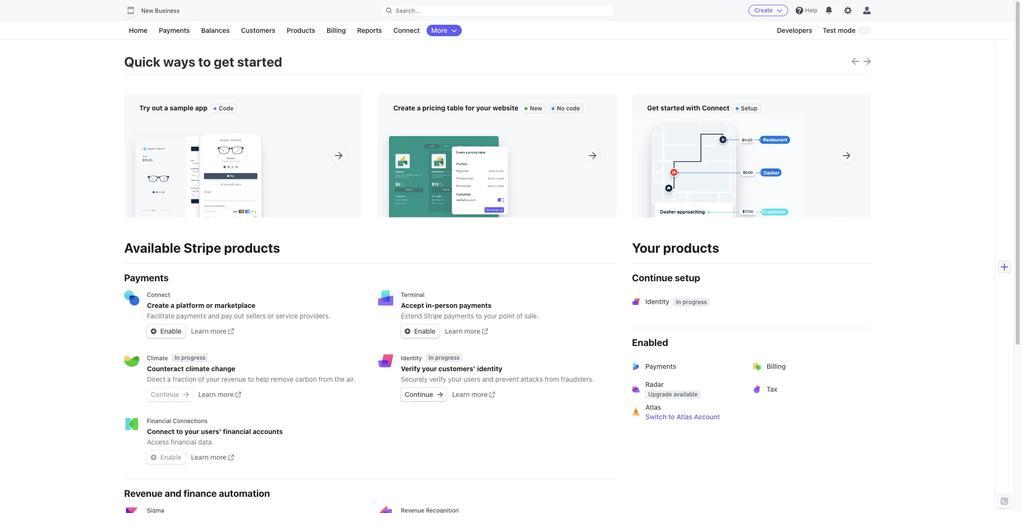 Task type: describe. For each thing, give the bounding box(es) containing it.
integrate
[[244, 118, 272, 126]]

1 horizontal spatial identity
[[646, 297, 670, 306]]

1 vertical spatial atlas
[[677, 413, 693, 421]]

platform
[[176, 301, 204, 309]]

in progress for counteract climate change direct a fraction of your revenue to help remove carbon from the air.
[[175, 354, 206, 361]]

continue button
[[147, 388, 193, 401]]

quick
[[124, 54, 160, 69]]

data.
[[198, 438, 214, 446]]

in progress for verify your customers' identity securely verify your users and prevent attacks from fraudsters.
[[429, 354, 460, 361]]

financial
[[147, 417, 171, 424]]

enable link for facilitate
[[147, 325, 185, 338]]

balances link
[[197, 25, 235, 36]]

customers link
[[236, 25, 280, 36]]

developers
[[777, 26, 813, 34]]

subscriptions
[[422, 118, 463, 126]]

users
[[464, 375, 481, 383]]

a right explore
[[164, 118, 168, 126]]

progress for counteract climate change direct a fraction of your revenue to help remove carbon from the air.
[[181, 354, 206, 361]]

shift section content left image
[[852, 57, 860, 65]]

your products
[[632, 240, 720, 256]]

get started with connect
[[648, 104, 730, 112]]

your up website.
[[406, 118, 420, 126]]

route
[[684, 118, 700, 126]]

verify
[[401, 365, 421, 373]]

in for counteract climate change direct a fraction of your revenue to help remove carbon from the air.
[[175, 354, 180, 361]]

accounts
[[253, 427, 283, 435]]

marketplace
[[215, 301, 256, 309]]

2 horizontal spatial progress
[[683, 298, 707, 306]]

get
[[214, 54, 234, 69]]

payments right route
[[702, 118, 732, 126]]

0 horizontal spatial financial
[[171, 438, 196, 446]]

remove
[[271, 375, 294, 383]]

connect create a platform or marketplace facilitate payments and pay out sellers or service providers.
[[147, 291, 331, 320]]

a right try
[[164, 104, 168, 112]]

to inside terminal accept in-person payments extend stripe payments to your point of sale.
[[476, 312, 482, 320]]

verify your customers' identity securely verify your users and prevent attacks from fraudsters.
[[401, 365, 595, 383]]

in for verify your customers' identity securely verify your users and prevent attacks from fraudsters.
[[429, 354, 434, 361]]

of inside terminal accept in-person payments extend stripe payments to your point of sale.
[[517, 312, 523, 320]]

pay
[[221, 312, 232, 320]]

sample inside explore a working code sample to integrate a prebuilt checkout form.
[[213, 118, 235, 126]]

2 vertical spatial payments
[[646, 362, 677, 370]]

new for new business
[[141, 7, 154, 14]]

connections
[[173, 417, 208, 424]]

switch
[[646, 413, 667, 421]]

code
[[219, 105, 234, 112]]

0 vertical spatial or
[[206, 301, 213, 309]]

0 vertical spatial payments
[[159, 26, 190, 34]]

radar upgrade available
[[646, 380, 698, 398]]

1 horizontal spatial accept
[[648, 118, 669, 126]]

with
[[687, 104, 701, 112]]

your
[[632, 240, 661, 256]]

continue for the continue button
[[151, 390, 179, 398]]

tax
[[767, 385, 778, 393]]

learn more for your
[[452, 390, 488, 398]]

and inside the connect create a platform or marketplace facilitate payments and pay out sellers or service providers.
[[208, 312, 220, 320]]

a up website.
[[417, 104, 421, 112]]

from inside verify your customers' identity securely verify your users and prevent attacks from fraudsters.
[[545, 375, 559, 383]]

0 vertical spatial billing
[[327, 26, 346, 34]]

1 horizontal spatial payments link
[[627, 355, 750, 378]]

2 horizontal spatial in progress
[[676, 298, 707, 306]]

app
[[195, 104, 208, 112]]

shift section content right image
[[864, 57, 871, 65]]

form.
[[170, 127, 186, 135]]

sell your subscriptions by embedding a pricing table in your website.
[[394, 118, 561, 135]]

0 vertical spatial table
[[447, 104, 464, 112]]

learn for financial
[[191, 453, 209, 461]]

between
[[734, 118, 760, 126]]

sellers
[[246, 312, 266, 320]]

direct
[[147, 375, 166, 383]]

change
[[211, 365, 236, 373]]

learn more for financial
[[191, 453, 227, 461]]

a left prebuilt
[[274, 118, 277, 126]]

identity
[[477, 365, 503, 373]]

by
[[465, 118, 472, 126]]

your inside terminal accept in-person payments extend stripe payments to your point of sale.
[[484, 312, 498, 320]]

radar
[[646, 380, 664, 388]]

continue for continue link
[[405, 390, 433, 398]]

2 horizontal spatial continue
[[632, 272, 673, 283]]

service
[[276, 312, 298, 320]]

search…
[[396, 7, 420, 14]]

attacks
[[521, 375, 543, 383]]

multiple
[[762, 118, 787, 126]]

notifications image
[[826, 7, 833, 14]]

from inside the counteract climate change direct a fraction of your revenue to help remove carbon from the air.
[[319, 375, 333, 383]]

ways
[[163, 54, 196, 69]]

available stripe products
[[124, 240, 280, 256]]

revenue and finance automation
[[124, 488, 270, 499]]

business
[[155, 7, 180, 14]]

0 vertical spatial started
[[237, 54, 282, 69]]

more for your
[[465, 327, 481, 335]]

help
[[806, 7, 818, 14]]

progress for verify your customers' identity securely verify your users and prevent attacks from fraudsters.
[[435, 354, 460, 361]]

account
[[694, 413, 721, 421]]

more for financial
[[211, 453, 227, 461]]

setup
[[741, 105, 758, 112]]

to left get
[[198, 54, 211, 69]]

sale.
[[525, 312, 539, 320]]

your down sell at the left
[[394, 127, 407, 135]]

a inside the counteract climate change direct a fraction of your revenue to help remove carbon from the air.
[[167, 375, 171, 383]]

accept and route payments between multiple parties.
[[648, 118, 811, 126]]

connect link
[[389, 25, 425, 36]]

setup
[[675, 272, 701, 283]]

enable for facilitate
[[160, 327, 182, 335]]

terminal accept in-person payments extend stripe payments to your point of sale.
[[401, 291, 539, 320]]

available
[[124, 240, 181, 256]]

access
[[147, 438, 169, 446]]

customers
[[241, 26, 276, 34]]

learn more link for to
[[198, 390, 241, 399]]

1 horizontal spatial or
[[268, 312, 274, 320]]

customers'
[[439, 365, 476, 373]]

0 horizontal spatial billing link
[[322, 25, 351, 36]]

learn more link for prevent
[[452, 390, 496, 399]]

no
[[557, 105, 565, 112]]

create for create
[[755, 7, 773, 14]]

counteract climate change direct a fraction of your revenue to help remove carbon from the air.
[[147, 365, 356, 383]]

working
[[170, 118, 194, 126]]

products
[[287, 26, 315, 34]]

enable link for stripe
[[401, 325, 440, 338]]

learn for facilitate
[[191, 327, 209, 335]]

balances
[[201, 26, 230, 34]]

create button
[[749, 5, 788, 16]]

verify
[[430, 375, 447, 383]]

and inside verify your customers' identity securely verify your users and prevent attacks from fraudsters.
[[482, 375, 494, 383]]

providers.
[[300, 312, 331, 320]]

to inside explore a working code sample to integrate a prebuilt checkout form.
[[237, 118, 243, 126]]

developers link
[[773, 25, 818, 36]]

connect inside the connect create a platform or marketplace facilitate payments and pay out sellers or service providers.
[[147, 291, 170, 298]]

pricing inside sell your subscriptions by embedding a pricing table in your website.
[[516, 118, 537, 126]]

website
[[493, 104, 519, 112]]

for
[[466, 104, 475, 112]]

connect down search…
[[394, 26, 420, 34]]

and left route
[[671, 118, 683, 126]]

counteract
[[147, 365, 184, 373]]

explore
[[139, 118, 162, 126]]

sell
[[394, 118, 405, 126]]



Task type: locate. For each thing, give the bounding box(es) containing it.
1 vertical spatial payments link
[[627, 355, 750, 378]]

1 horizontal spatial new
[[530, 105, 543, 112]]

0 horizontal spatial progress
[[181, 354, 206, 361]]

identity up "verify"
[[401, 354, 422, 361]]

atlas up the switch
[[646, 403, 662, 411]]

quick ways to get started
[[124, 54, 282, 69]]

code inside explore a working code sample to integrate a prebuilt checkout form.
[[196, 118, 211, 126]]

revenue
[[222, 375, 246, 383]]

in up verify
[[429, 354, 434, 361]]

table inside sell your subscriptions by embedding a pricing table in your website.
[[539, 118, 554, 126]]

no code
[[557, 105, 580, 112]]

learn more link for pay
[[191, 326, 234, 336]]

enable down extend at left bottom
[[414, 327, 436, 335]]

learn for your
[[452, 390, 470, 398]]

of left sale.
[[517, 312, 523, 320]]

test
[[823, 26, 837, 34]]

to right the switch
[[669, 413, 675, 421]]

svg image for enable
[[151, 328, 157, 334]]

in progress up customers'
[[429, 354, 460, 361]]

2 vertical spatial create
[[147, 301, 169, 309]]

out down marketplace
[[234, 312, 244, 320]]

in progress up the climate
[[175, 354, 206, 361]]

finance
[[184, 488, 217, 499]]

connect up "facilitate" at left
[[147, 291, 170, 298]]

payments down business
[[159, 26, 190, 34]]

0 horizontal spatial atlas
[[646, 403, 662, 411]]

embedding
[[474, 118, 509, 126]]

help
[[256, 375, 269, 383]]

1 vertical spatial pricing
[[516, 118, 537, 126]]

1 horizontal spatial atlas
[[677, 413, 693, 421]]

0 vertical spatial stripe
[[184, 240, 221, 256]]

your up verify
[[422, 365, 437, 373]]

payments link down business
[[154, 25, 195, 36]]

create up "facilitate" at left
[[147, 301, 169, 309]]

2 horizontal spatial create
[[755, 7, 773, 14]]

learn more link for your
[[445, 326, 488, 336]]

0 horizontal spatial identity
[[401, 354, 422, 361]]

continue down securely
[[405, 390, 433, 398]]

accept inside terminal accept in-person payments extend stripe payments to your point of sale.
[[401, 301, 424, 309]]

try out a sample app
[[139, 104, 208, 112]]

1 vertical spatial financial
[[171, 438, 196, 446]]

0 vertical spatial of
[[517, 312, 523, 320]]

learn more for of
[[198, 390, 234, 398]]

in
[[676, 298, 681, 306], [175, 354, 180, 361], [429, 354, 434, 361]]

enable link down "facilitate" at left
[[147, 325, 185, 338]]

more down data.
[[211, 453, 227, 461]]

more
[[432, 26, 448, 34]]

2 horizontal spatial in
[[676, 298, 681, 306]]

1 vertical spatial billing link
[[748, 355, 871, 378]]

1 vertical spatial stripe
[[424, 312, 442, 320]]

learn
[[191, 327, 209, 335], [445, 327, 463, 335], [198, 390, 216, 398], [452, 390, 470, 398], [191, 453, 209, 461]]

0 horizontal spatial table
[[447, 104, 464, 112]]

0 horizontal spatial code
[[196, 118, 211, 126]]

1 vertical spatial create
[[394, 104, 416, 112]]

1 vertical spatial of
[[198, 375, 205, 383]]

2 from from the left
[[545, 375, 559, 383]]

of down the climate
[[198, 375, 205, 383]]

continue
[[632, 272, 673, 283], [151, 390, 179, 398], [405, 390, 433, 398]]

tax link
[[748, 378, 871, 401]]

1 vertical spatial started
[[661, 104, 685, 112]]

1 vertical spatial payments
[[124, 272, 169, 283]]

1 enable link from the left
[[147, 325, 185, 338]]

pricing up subscriptions
[[423, 104, 446, 112]]

progress up the climate
[[181, 354, 206, 361]]

learn more down terminal accept in-person payments extend stripe payments to your point of sale.
[[445, 327, 481, 335]]

svg image inside the continue button
[[183, 392, 189, 397]]

to left help
[[248, 375, 254, 383]]

from
[[319, 375, 333, 383], [545, 375, 559, 383]]

connect down financial
[[147, 427, 175, 435]]

learn more link for financial
[[191, 453, 234, 462]]

0 horizontal spatial svg image
[[151, 328, 157, 334]]

0 horizontal spatial accept
[[401, 301, 424, 309]]

in-
[[426, 301, 435, 309]]

1 horizontal spatial svg image
[[437, 392, 443, 397]]

website.
[[409, 127, 435, 135]]

a up "facilitate" at left
[[171, 301, 175, 309]]

1 products from the left
[[224, 240, 280, 256]]

air.
[[347, 375, 356, 383]]

code
[[567, 105, 580, 112], [196, 118, 211, 126]]

reports link
[[353, 25, 387, 36]]

carbon
[[295, 375, 317, 383]]

0 vertical spatial code
[[567, 105, 580, 112]]

enabled
[[632, 337, 669, 348]]

accept down terminal
[[401, 301, 424, 309]]

atlas switch to atlas account
[[646, 403, 721, 421]]

of inside the counteract climate change direct a fraction of your revenue to help remove carbon from the air.
[[198, 375, 205, 383]]

financial connections connect to your users' financial accounts access financial data.
[[147, 417, 283, 446]]

more down terminal accept in-person payments extend stripe payments to your point of sale.
[[465, 327, 481, 335]]

0 horizontal spatial continue
[[151, 390, 179, 398]]

payments inside the connect create a platform or marketplace facilitate payments and pay out sellers or service providers.
[[176, 312, 206, 320]]

your right for
[[477, 104, 491, 112]]

learn more down pay
[[191, 327, 227, 335]]

0 vertical spatial financial
[[223, 427, 251, 435]]

to inside financial connections connect to your users' financial accounts access financial data.
[[176, 427, 183, 435]]

code down app
[[196, 118, 211, 126]]

1 horizontal spatial financial
[[223, 427, 251, 435]]

learn for stripe
[[445, 327, 463, 335]]

learn down platform
[[191, 327, 209, 335]]

learn more link down revenue
[[198, 390, 241, 399]]

atlas down available
[[677, 413, 693, 421]]

1 horizontal spatial svg image
[[183, 392, 189, 397]]

sample
[[170, 104, 194, 112], [213, 118, 235, 126]]

enable for stripe
[[414, 327, 436, 335]]

continue inside button
[[151, 390, 179, 398]]

svg image down access
[[151, 455, 157, 460]]

enable down "facilitate" at left
[[160, 327, 182, 335]]

parties.
[[788, 118, 811, 126]]

checkout
[[139, 127, 168, 135]]

0 horizontal spatial sample
[[170, 104, 194, 112]]

in progress down setup
[[676, 298, 707, 306]]

1 horizontal spatial out
[[234, 312, 244, 320]]

accept down get
[[648, 118, 669, 126]]

0 horizontal spatial of
[[198, 375, 205, 383]]

to inside the counteract climate change direct a fraction of your revenue to help remove carbon from the air.
[[248, 375, 254, 383]]

to
[[198, 54, 211, 69], [237, 118, 243, 126], [476, 312, 482, 320], [248, 375, 254, 383], [669, 413, 675, 421], [176, 427, 183, 435]]

payments
[[159, 26, 190, 34], [124, 272, 169, 283], [646, 362, 677, 370]]

1 from from the left
[[319, 375, 333, 383]]

test mode
[[823, 26, 856, 34]]

new left no
[[530, 105, 543, 112]]

enable
[[160, 327, 182, 335], [414, 327, 436, 335], [160, 453, 182, 461]]

0 horizontal spatial out
[[152, 104, 163, 112]]

0 horizontal spatial create
[[147, 301, 169, 309]]

Search… search field
[[381, 5, 615, 16]]

2 horizontal spatial svg image
[[405, 328, 411, 334]]

1 vertical spatial code
[[196, 118, 211, 126]]

more down 'users'
[[472, 390, 488, 398]]

of
[[517, 312, 523, 320], [198, 375, 205, 383]]

1 vertical spatial or
[[268, 312, 274, 320]]

0 horizontal spatial from
[[319, 375, 333, 383]]

in down setup
[[676, 298, 681, 306]]

1 horizontal spatial products
[[664, 240, 720, 256]]

connect up accept and route payments between multiple parties.
[[702, 104, 730, 112]]

payments down platform
[[176, 312, 206, 320]]

and left finance
[[165, 488, 182, 499]]

in
[[556, 118, 561, 126]]

0 horizontal spatial svg image
[[151, 455, 157, 460]]

0 horizontal spatial in
[[175, 354, 180, 361]]

0 horizontal spatial products
[[224, 240, 280, 256]]

toolbar
[[852, 57, 871, 66]]

svg image
[[405, 328, 411, 334], [183, 392, 189, 397], [151, 455, 157, 460]]

automation
[[219, 488, 270, 499]]

table left in
[[539, 118, 554, 126]]

learn down the person
[[445, 327, 463, 335]]

create up sell at the left
[[394, 104, 416, 112]]

1 horizontal spatial pricing
[[516, 118, 537, 126]]

progress up customers'
[[435, 354, 460, 361]]

stripe inside terminal accept in-person payments extend stripe payments to your point of sale.
[[424, 312, 442, 320]]

home link
[[124, 25, 152, 36]]

1 vertical spatial table
[[539, 118, 554, 126]]

0 horizontal spatial billing
[[327, 26, 346, 34]]

point
[[499, 312, 515, 320]]

1 vertical spatial accept
[[401, 301, 424, 309]]

0 horizontal spatial or
[[206, 301, 213, 309]]

0 vertical spatial atlas
[[646, 403, 662, 411]]

0 vertical spatial pricing
[[423, 104, 446, 112]]

0 vertical spatial svg image
[[151, 328, 157, 334]]

out inside the connect create a platform or marketplace facilitate payments and pay out sellers or service providers.
[[234, 312, 244, 320]]

a
[[164, 104, 168, 112], [417, 104, 421, 112], [164, 118, 168, 126], [274, 118, 277, 126], [511, 118, 514, 126], [171, 301, 175, 309], [167, 375, 171, 383]]

0 vertical spatial svg image
[[405, 328, 411, 334]]

svg image
[[151, 328, 157, 334], [437, 392, 443, 397]]

0 vertical spatial payments link
[[154, 25, 195, 36]]

sample down code
[[213, 118, 235, 126]]

1 horizontal spatial create
[[394, 104, 416, 112]]

your inside the counteract climate change direct a fraction of your revenue to help remove carbon from the air.
[[206, 375, 220, 383]]

0 horizontal spatial pricing
[[423, 104, 446, 112]]

0 horizontal spatial new
[[141, 7, 154, 14]]

svg image for financial connections connect to your users' financial accounts access financial data.
[[151, 455, 157, 460]]

learn more link down pay
[[191, 326, 234, 336]]

your down customers'
[[448, 375, 462, 383]]

from left the
[[319, 375, 333, 383]]

1 horizontal spatial enable link
[[401, 325, 440, 338]]

1 horizontal spatial in
[[429, 354, 434, 361]]

learn more for facilitate
[[191, 327, 227, 335]]

fraction
[[173, 375, 197, 383]]

2 vertical spatial svg image
[[151, 455, 157, 460]]

1 horizontal spatial table
[[539, 118, 554, 126]]

more for prevent
[[472, 390, 488, 398]]

1 horizontal spatial of
[[517, 312, 523, 320]]

payments right the person
[[460, 301, 492, 309]]

payments down the person
[[444, 312, 474, 320]]

new for new
[[530, 105, 543, 112]]

1 vertical spatial svg image
[[437, 392, 443, 397]]

create inside button
[[755, 7, 773, 14]]

your inside financial connections connect to your users' financial accounts access financial data.
[[185, 427, 199, 435]]

financial down connections
[[171, 438, 196, 446]]

2 products from the left
[[664, 240, 720, 256]]

svg image down verify
[[437, 392, 443, 397]]

0 vertical spatial sample
[[170, 104, 194, 112]]

financial
[[223, 427, 251, 435], [171, 438, 196, 446]]

connect inside financial connections connect to your users' financial accounts access financial data.
[[147, 427, 175, 435]]

svg image inside 'enable' button
[[151, 455, 157, 460]]

to left integrate
[[237, 118, 243, 126]]

more down pay
[[211, 327, 227, 335]]

table left for
[[447, 104, 464, 112]]

climate
[[147, 354, 168, 361]]

the
[[335, 375, 345, 383]]

terminal
[[401, 291, 425, 298]]

1 vertical spatial out
[[234, 312, 244, 320]]

mode
[[838, 26, 856, 34]]

a down the counteract
[[167, 375, 171, 383]]

pricing down website
[[516, 118, 537, 126]]

1 vertical spatial sample
[[213, 118, 235, 126]]

payments
[[702, 118, 732, 126], [460, 301, 492, 309], [176, 312, 206, 320], [444, 312, 474, 320]]

more
[[211, 327, 227, 335], [465, 327, 481, 335], [218, 390, 234, 398], [472, 390, 488, 398], [211, 453, 227, 461]]

billing
[[327, 26, 346, 34], [767, 362, 786, 370]]

switch to atlas account button
[[646, 412, 721, 422]]

continue down the your
[[632, 272, 673, 283]]

0 vertical spatial new
[[141, 7, 154, 14]]

learn more link down 'users'
[[452, 390, 496, 399]]

0 vertical spatial create
[[755, 7, 773, 14]]

in progress
[[676, 298, 707, 306], [175, 354, 206, 361], [429, 354, 460, 361]]

your down change
[[206, 375, 220, 383]]

new left business
[[141, 7, 154, 14]]

continue setup
[[632, 272, 701, 283]]

continue link
[[401, 388, 447, 401]]

enable button
[[147, 451, 185, 464]]

svg image inside continue link
[[437, 392, 443, 397]]

0 horizontal spatial payments link
[[154, 25, 195, 36]]

svg image for continue
[[437, 392, 443, 397]]

more for pay
[[211, 327, 227, 335]]

your left 'point'
[[484, 312, 498, 320]]

pricing
[[423, 104, 446, 112], [516, 118, 537, 126]]

started down customers link
[[237, 54, 282, 69]]

help button
[[792, 3, 822, 18]]

new
[[141, 7, 154, 14], [530, 105, 543, 112]]

1 horizontal spatial continue
[[405, 390, 433, 398]]

create up developers 'link'
[[755, 7, 773, 14]]

1 horizontal spatial from
[[545, 375, 559, 383]]

payments down available
[[124, 272, 169, 283]]

1 vertical spatial billing
[[767, 362, 786, 370]]

atlas
[[646, 403, 662, 411], [677, 413, 693, 421]]

connect
[[394, 26, 420, 34], [702, 104, 730, 112], [147, 291, 170, 298], [147, 427, 175, 435]]

billing link left reports link
[[322, 25, 351, 36]]

learn more link down data.
[[191, 453, 234, 462]]

to down connections
[[176, 427, 183, 435]]

a down website
[[511, 118, 514, 126]]

learn more down data.
[[191, 453, 227, 461]]

payments link up available
[[627, 355, 750, 378]]

1 vertical spatial identity
[[401, 354, 422, 361]]

0 horizontal spatial started
[[237, 54, 282, 69]]

progress down setup
[[683, 298, 707, 306]]

enable inside 'enable' button
[[160, 453, 182, 461]]

0 vertical spatial accept
[[648, 118, 669, 126]]

more down revenue
[[218, 390, 234, 398]]

available
[[674, 391, 698, 398]]

try
[[139, 104, 150, 112]]

payments link
[[154, 25, 195, 36], [627, 355, 750, 378]]

and left pay
[[208, 312, 220, 320]]

1 horizontal spatial progress
[[435, 354, 460, 361]]

learn more for stripe
[[445, 327, 481, 335]]

identity
[[646, 297, 670, 306], [401, 354, 422, 361]]

a inside sell your subscriptions by embedding a pricing table in your website.
[[511, 118, 514, 126]]

a inside the connect create a platform or marketplace facilitate payments and pay out sellers or service providers.
[[171, 301, 175, 309]]

1 horizontal spatial billing link
[[748, 355, 871, 378]]

learn down 'users'
[[452, 390, 470, 398]]

learn down the climate
[[198, 390, 216, 398]]

1 vertical spatial new
[[530, 105, 543, 112]]

1 horizontal spatial code
[[567, 105, 580, 112]]

in up the counteract
[[175, 354, 180, 361]]

learn for of
[[198, 390, 216, 398]]

or right sellers
[[268, 312, 274, 320]]

learn more link
[[191, 326, 234, 336], [445, 326, 488, 336], [198, 390, 241, 399], [452, 390, 496, 399], [191, 453, 234, 462]]

prevent
[[496, 375, 519, 383]]

svg image down "facilitate" at left
[[151, 328, 157, 334]]

from right attacks on the bottom right
[[545, 375, 559, 383]]

fraudsters.
[[561, 375, 595, 383]]

out
[[152, 104, 163, 112], [234, 312, 244, 320]]

learn more down revenue
[[198, 390, 234, 398]]

continue down direct
[[151, 390, 179, 398]]

revenue
[[124, 488, 163, 499]]

1 horizontal spatial started
[[661, 104, 685, 112]]

home
[[129, 26, 148, 34]]

prebuilt
[[279, 118, 303, 126]]

0 vertical spatial out
[[152, 104, 163, 112]]

learn more link down terminal accept in-person payments extend stripe payments to your point of sale.
[[445, 326, 488, 336]]

climate
[[186, 365, 210, 373]]

svg image down extend at left bottom
[[405, 328, 411, 334]]

1 horizontal spatial sample
[[213, 118, 235, 126]]

to inside atlas switch to atlas account
[[669, 413, 675, 421]]

1 horizontal spatial stripe
[[424, 312, 442, 320]]

1 horizontal spatial billing
[[767, 362, 786, 370]]

create inside the connect create a platform or marketplace facilitate payments and pay out sellers or service providers.
[[147, 301, 169, 309]]

2 enable link from the left
[[401, 325, 440, 338]]

accept
[[648, 118, 669, 126], [401, 301, 424, 309]]

0 horizontal spatial stripe
[[184, 240, 221, 256]]

0 horizontal spatial enable link
[[147, 325, 185, 338]]

svg image for counteract climate change direct a fraction of your revenue to help remove carbon from the air.
[[183, 392, 189, 397]]

create a pricing table for your website
[[394, 104, 519, 112]]

0 horizontal spatial in progress
[[175, 354, 206, 361]]

more for to
[[218, 390, 234, 398]]

or right platform
[[206, 301, 213, 309]]

billing left the reports
[[327, 26, 346, 34]]

1 horizontal spatial in progress
[[429, 354, 460, 361]]

payments up radar at the bottom right of page
[[646, 362, 677, 370]]

Search… text field
[[381, 5, 615, 16]]

code right no
[[567, 105, 580, 112]]

to left 'point'
[[476, 312, 482, 320]]

create for create a pricing table for your website
[[394, 104, 416, 112]]

new inside "button"
[[141, 7, 154, 14]]

enable down access
[[160, 453, 182, 461]]

and down identity
[[482, 375, 494, 383]]



Task type: vqa. For each thing, say whether or not it's contained in the screenshot.
credit to the middle
no



